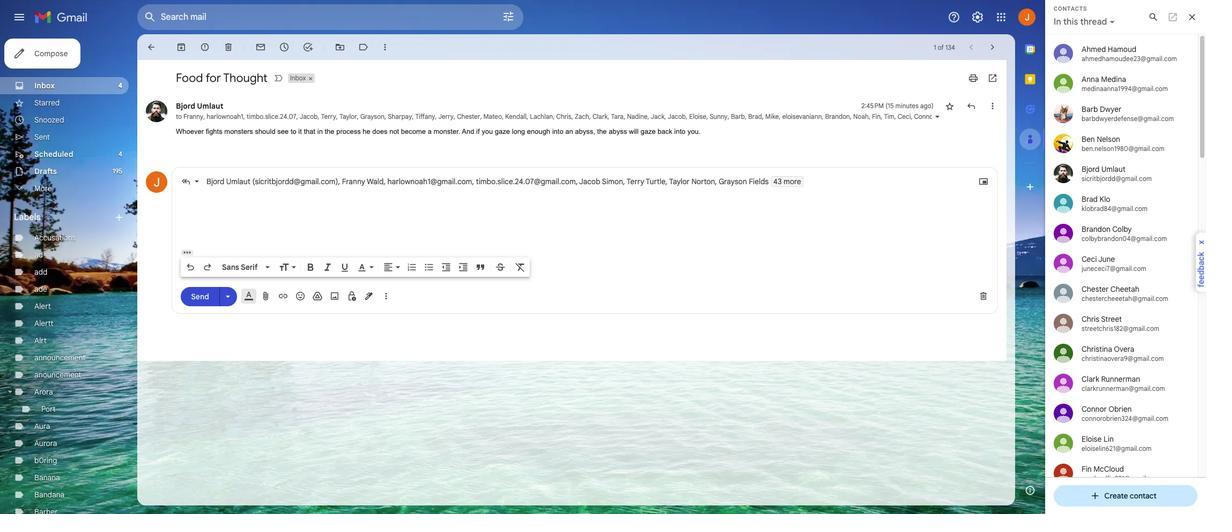 Task type: vqa. For each thing, say whether or not it's contained in the screenshot.
rightmost the
yes



Task type: describe. For each thing, give the bounding box(es) containing it.
sharpay
[[388, 113, 412, 121]]

bjord for bjord umlaut
[[176, 101, 195, 111]]

labels image
[[358, 42, 369, 53]]

insert link ‪(⌘k)‬ image
[[278, 291, 289, 302]]

mark as unread image
[[255, 42, 266, 53]]

should
[[255, 128, 276, 136]]

remove formatting ‪(⌘\)‬ image
[[515, 262, 526, 273]]

accusations
[[34, 233, 76, 243]]

italic ‪(⌘i)‬ image
[[322, 262, 333, 273]]

aura link
[[34, 422, 50, 432]]

1 into from the left
[[552, 128, 564, 136]]

you.
[[688, 128, 701, 136]]

redo ‪(⌘y)‬ image
[[202, 262, 213, 273]]

port link
[[41, 405, 56, 415]]

food
[[176, 71, 203, 85]]

formatting options toolbar
[[181, 258, 530, 277]]

lachlan
[[530, 113, 553, 121]]

arora link
[[34, 388, 53, 397]]

jerry
[[438, 113, 454, 121]]

inbox for inbox link
[[34, 81, 55, 91]]

archive image
[[176, 42, 187, 53]]

announcement link
[[34, 353, 85, 363]]

minutes
[[896, 102, 919, 110]]

aurora link
[[34, 439, 57, 449]]

ago)
[[920, 102, 934, 110]]

starred link
[[34, 98, 60, 108]]

report spam image
[[200, 42, 210, 53]]

1
[[934, 43, 936, 51]]

advanced search options image
[[498, 6, 519, 27]]

1 horizontal spatial terry
[[627, 177, 644, 187]]

whoever fights monsters should see to it that in the process he does not become a monster. and if you gaze long enough into an abyss, the abyss will gaze back into you.
[[176, 128, 701, 136]]

port
[[41, 405, 56, 415]]

ad link
[[34, 250, 43, 260]]

undo ‪(⌘z)‬ image
[[185, 262, 196, 273]]

fights
[[206, 128, 222, 136]]

bandana
[[34, 491, 64, 500]]

monster.
[[434, 128, 460, 136]]

tiffany
[[415, 113, 435, 121]]

turtle
[[646, 177, 666, 187]]

abyss
[[609, 128, 627, 136]]

ade link
[[34, 285, 47, 294]]

connor
[[914, 113, 936, 121]]

toggle confidential mode image
[[346, 291, 357, 302]]

1 vertical spatial grayson
[[719, 177, 747, 187]]

snoozed
[[34, 115, 64, 125]]

insert emoji ‪(⌘⇧2)‬ image
[[295, 291, 306, 302]]

an
[[565, 128, 573, 136]]

b0ring
[[34, 456, 57, 466]]

bandana link
[[34, 491, 64, 500]]

timbo.slice.24.07
[[247, 113, 296, 121]]

scheduled
[[34, 150, 73, 159]]

(15
[[886, 102, 894, 110]]

banana
[[34, 474, 60, 483]]

snooze image
[[279, 42, 290, 53]]

process
[[336, 128, 361, 136]]

show details image
[[934, 114, 941, 120]]

starred
[[34, 98, 60, 108]]

alert
[[34, 302, 51, 312]]

it
[[298, 128, 302, 136]]

to franny , harlownoah1 , timbo.slice.24.07 , jacob , terry , taylor , grayson , sharpay , tiffany , jerry , chester , mateo , kendall , lachlan , chris , zach , clark , tara , nadine , jack , jacob , eloise , sunny , barb , brad , mike , eloisevaniann , brandon , noah , fin , tim , ceci , connor ,
[[176, 113, 939, 121]]

for
[[205, 71, 221, 85]]

alertt link
[[34, 319, 53, 329]]

0 horizontal spatial jacob
[[300, 113, 318, 121]]

announcement
[[34, 353, 85, 363]]

show trimmed content image
[[181, 250, 194, 256]]

bjord umlaut
[[176, 101, 223, 111]]

alrt
[[34, 336, 47, 346]]

harlownoah1
[[207, 113, 243, 121]]

snoozed link
[[34, 115, 64, 125]]

b0ring link
[[34, 456, 57, 466]]

nadine
[[627, 113, 648, 121]]

enough
[[527, 128, 550, 136]]

serif
[[241, 263, 258, 272]]

bjord umlaut (sicritbjordd@gmail.com) , franny wald , harlownoah1@gmail.com , timbo.slice.24.07@gmail.com , jacob simon , terry turtle , taylor norton , grayson fields 43 more
[[206, 177, 801, 187]]

more options image
[[383, 291, 389, 302]]

you
[[482, 128, 493, 136]]

2:45 pm (15 minutes ago) cell
[[861, 101, 934, 112]]

back to inbox image
[[146, 42, 157, 53]]

that
[[304, 128, 315, 136]]

sunny
[[710, 113, 728, 121]]

(sicritbjordd@gmail.com)
[[252, 177, 338, 187]]

strikethrough ‪(⌘⇧x)‬ image
[[495, 262, 506, 273]]

harlownoah1@gmail.com
[[388, 177, 472, 187]]

add
[[34, 268, 47, 277]]

in
[[317, 128, 323, 136]]

1 vertical spatial taylor
[[669, 177, 690, 187]]

2 horizontal spatial jacob
[[668, 113, 686, 121]]

drafts
[[34, 167, 57, 176]]

4 for inbox
[[118, 82, 122, 90]]

indent more ‪(⌘])‬ image
[[458, 262, 469, 273]]

norton
[[692, 177, 715, 187]]

support image
[[948, 11, 961, 24]]

become
[[401, 128, 426, 136]]

brad
[[748, 113, 762, 121]]

0 horizontal spatial franny
[[184, 113, 203, 121]]

1 horizontal spatial jacob
[[579, 177, 600, 187]]

zach
[[575, 113, 589, 121]]

compose button
[[4, 39, 81, 69]]

mike
[[765, 113, 779, 121]]

add to tasks image
[[302, 42, 313, 53]]

gmail image
[[34, 6, 93, 28]]

if
[[476, 128, 480, 136]]

move to image
[[335, 42, 345, 53]]

back
[[658, 128, 672, 136]]



Task type: locate. For each thing, give the bounding box(es) containing it.
jacob
[[300, 113, 318, 121], [668, 113, 686, 121], [579, 177, 600, 187]]

1 the from the left
[[325, 128, 334, 136]]

sans
[[222, 263, 239, 272]]

alrt link
[[34, 336, 47, 346]]

alertt
[[34, 319, 53, 329]]

grayson up he
[[360, 113, 385, 121]]

more image
[[380, 42, 390, 53]]

does
[[372, 128, 388, 136]]

None search field
[[137, 4, 523, 30]]

umlaut down monsters
[[226, 177, 250, 187]]

2 into from the left
[[674, 128, 686, 136]]

1 horizontal spatial the
[[597, 128, 607, 136]]

0 vertical spatial taylor
[[339, 113, 357, 121]]

0 horizontal spatial umlaut
[[197, 101, 223, 111]]

0 vertical spatial bjord
[[176, 101, 195, 111]]

barb
[[731, 113, 745, 121]]

gaze
[[495, 128, 510, 136], [641, 128, 656, 136]]

brandon
[[825, 113, 850, 121]]

scheduled link
[[34, 150, 73, 159]]

1 vertical spatial terry
[[627, 177, 644, 187]]

inbox inside labels navigation
[[34, 81, 55, 91]]

134
[[946, 43, 955, 51]]

0 horizontal spatial bjord
[[176, 101, 195, 111]]

bjord up whoever
[[176, 101, 195, 111]]

inbox for "inbox" button
[[290, 74, 306, 82]]

send button
[[181, 287, 219, 307]]

sent
[[34, 132, 50, 142]]

anouncement link
[[34, 371, 81, 380]]

delete image
[[223, 42, 234, 53]]

search mail image
[[141, 8, 160, 27]]

accusations link
[[34, 233, 76, 243]]

0 vertical spatial grayson
[[360, 113, 385, 121]]

alert link
[[34, 302, 51, 312]]

into left an at left
[[552, 128, 564, 136]]

older image
[[987, 42, 998, 53]]

terry left the turtle
[[627, 177, 644, 187]]

to left it
[[291, 128, 296, 136]]

banana link
[[34, 474, 60, 483]]

side panel section
[[1015, 34, 1045, 506]]

1 horizontal spatial to
[[291, 128, 296, 136]]

wald
[[367, 177, 384, 187]]

food for thought
[[176, 71, 267, 85]]

1 horizontal spatial inbox
[[290, 74, 306, 82]]

4
[[118, 82, 122, 90], [119, 150, 122, 158]]

jacob up back
[[668, 113, 686, 121]]

inbox
[[290, 74, 306, 82], [34, 81, 55, 91]]

underline ‪(⌘u)‬ image
[[339, 263, 350, 274]]

1 vertical spatial to
[[291, 128, 296, 136]]

thought
[[223, 71, 267, 85]]

ceci
[[898, 113, 911, 121]]

4 for scheduled
[[119, 150, 122, 158]]

fields
[[749, 177, 769, 187]]

franny left wald
[[342, 177, 365, 187]]

inbox down 'add to tasks' icon
[[290, 74, 306, 82]]

umlaut
[[197, 101, 223, 111], [226, 177, 250, 187]]

ade
[[34, 285, 47, 294]]

insert signature image
[[364, 291, 374, 302]]

1 horizontal spatial franny
[[342, 177, 365, 187]]

chester
[[457, 113, 480, 121]]

inbox button
[[288, 73, 307, 83]]

franny down bjord umlaut
[[184, 113, 203, 121]]

more send options image
[[223, 291, 233, 302]]

simon
[[602, 177, 623, 187]]

main menu image
[[13, 11, 26, 24]]

a
[[428, 128, 432, 136]]

numbered list ‪(⌘⇧7)‬ image
[[407, 262, 417, 273]]

and
[[462, 128, 474, 136]]

1 vertical spatial franny
[[342, 177, 365, 187]]

the right in
[[325, 128, 334, 136]]

Message Body text field
[[181, 196, 989, 241]]

inbox link
[[34, 81, 55, 91]]

0 horizontal spatial to
[[176, 113, 182, 121]]

umlaut up harlownoah1 at the left
[[197, 101, 223, 111]]

noah
[[853, 113, 869, 121]]

1 vertical spatial bjord
[[206, 177, 224, 187]]

2 gaze from the left
[[641, 128, 656, 136]]

quote ‪(⌘⇧9)‬ image
[[475, 262, 486, 273]]

to up whoever
[[176, 113, 182, 121]]

0 vertical spatial umlaut
[[197, 101, 223, 111]]

not
[[389, 128, 399, 136]]

clark
[[593, 113, 608, 121]]

terry
[[321, 113, 336, 121], [627, 177, 644, 187]]

195
[[113, 167, 122, 175]]

labels heading
[[14, 212, 114, 223]]

1 horizontal spatial into
[[674, 128, 686, 136]]

insert photo image
[[329, 291, 340, 302]]

taylor up process
[[339, 113, 357, 121]]

monsters
[[224, 128, 253, 136]]

umlaut for bjord umlaut (sicritbjordd@gmail.com) , franny wald , harlownoah1@gmail.com , timbo.slice.24.07@gmail.com , jacob simon , terry turtle , taylor norton , grayson fields 43 more
[[226, 177, 250, 187]]

the down clark
[[597, 128, 607, 136]]

gaze right will at the right top of page
[[641, 128, 656, 136]]

into left you.
[[674, 128, 686, 136]]

bjord
[[176, 101, 195, 111], [206, 177, 224, 187]]

gaze right the you
[[495, 128, 510, 136]]

0 horizontal spatial grayson
[[360, 113, 385, 121]]

tab list
[[1015, 34, 1045, 476]]

43
[[773, 177, 782, 187]]

tara
[[611, 113, 624, 121]]

bold ‪(⌘b)‬ image
[[305, 262, 316, 273]]

0 vertical spatial 4
[[118, 82, 122, 90]]

into
[[552, 128, 564, 136], [674, 128, 686, 136]]

fin
[[872, 113, 881, 121]]

2:45 pm (15 minutes ago)
[[861, 102, 934, 110]]

not starred image
[[944, 101, 955, 112]]

grayson left fields
[[719, 177, 747, 187]]

0 vertical spatial to
[[176, 113, 182, 121]]

anouncement
[[34, 371, 81, 380]]

aurora
[[34, 439, 57, 449]]

1 horizontal spatial umlaut
[[226, 177, 250, 187]]

taylor right the turtle
[[669, 177, 690, 187]]

0 vertical spatial franny
[[184, 113, 203, 121]]

labels
[[14, 212, 41, 223]]

tim
[[884, 113, 895, 121]]

indent less ‪(⌘[)‬ image
[[441, 262, 452, 273]]

Not starred checkbox
[[944, 101, 955, 112]]

inbox up starred link
[[34, 81, 55, 91]]

1 horizontal spatial bjord
[[206, 177, 224, 187]]

sans serif
[[222, 263, 258, 272]]

aura
[[34, 422, 50, 432]]

1 horizontal spatial grayson
[[719, 177, 747, 187]]

0 horizontal spatial into
[[552, 128, 564, 136]]

timbo.slice.24.07@gmail.com
[[476, 177, 576, 187]]

attach files image
[[261, 291, 271, 302]]

ad
[[34, 250, 43, 260]]

0 horizontal spatial terry
[[321, 113, 336, 121]]

whoever
[[176, 128, 204, 136]]

type of response image
[[181, 176, 191, 187]]

eloise
[[689, 113, 706, 121]]

insert files using drive image
[[312, 291, 323, 302]]

send
[[191, 292, 209, 302]]

0 horizontal spatial the
[[325, 128, 334, 136]]

bjord right type of response image
[[206, 177, 224, 187]]

arora
[[34, 388, 53, 397]]

he
[[363, 128, 370, 136]]

bjord for bjord umlaut (sicritbjordd@gmail.com) , franny wald , harlownoah1@gmail.com , timbo.slice.24.07@gmail.com , jacob simon , terry turtle , taylor norton , grayson fields 43 more
[[206, 177, 224, 187]]

jack
[[651, 113, 665, 121]]

1 gaze from the left
[[495, 128, 510, 136]]

bulleted list ‪(⌘⇧8)‬ image
[[424, 262, 434, 273]]

1 vertical spatial umlaut
[[226, 177, 250, 187]]

0 horizontal spatial taylor
[[339, 113, 357, 121]]

1 horizontal spatial taylor
[[669, 177, 690, 187]]

1 vertical spatial 4
[[119, 150, 122, 158]]

see
[[277, 128, 289, 136]]

0 horizontal spatial gaze
[[495, 128, 510, 136]]

settings image
[[971, 11, 984, 24]]

jacob up that
[[300, 113, 318, 121]]

terry up in
[[321, 113, 336, 121]]

labels navigation
[[0, 34, 137, 515]]

sans serif option
[[220, 262, 263, 273]]

abyss,
[[575, 128, 595, 136]]

eloisevaniann
[[782, 113, 822, 121]]

1 horizontal spatial gaze
[[641, 128, 656, 136]]

0 horizontal spatial inbox
[[34, 81, 55, 91]]

sent link
[[34, 132, 50, 142]]

more
[[34, 184, 52, 194]]

2 the from the left
[[597, 128, 607, 136]]

0 vertical spatial terry
[[321, 113, 336, 121]]

Search mail text field
[[161, 12, 472, 23]]

drafts link
[[34, 167, 57, 176]]

of
[[938, 43, 944, 51]]

chris
[[556, 113, 572, 121]]

umlaut for bjord umlaut
[[197, 101, 223, 111]]

jacob left the simon
[[579, 177, 600, 187]]

discard draft ‪(⌘⇧d)‬ image
[[978, 291, 989, 302]]

inbox inside button
[[290, 74, 306, 82]]



